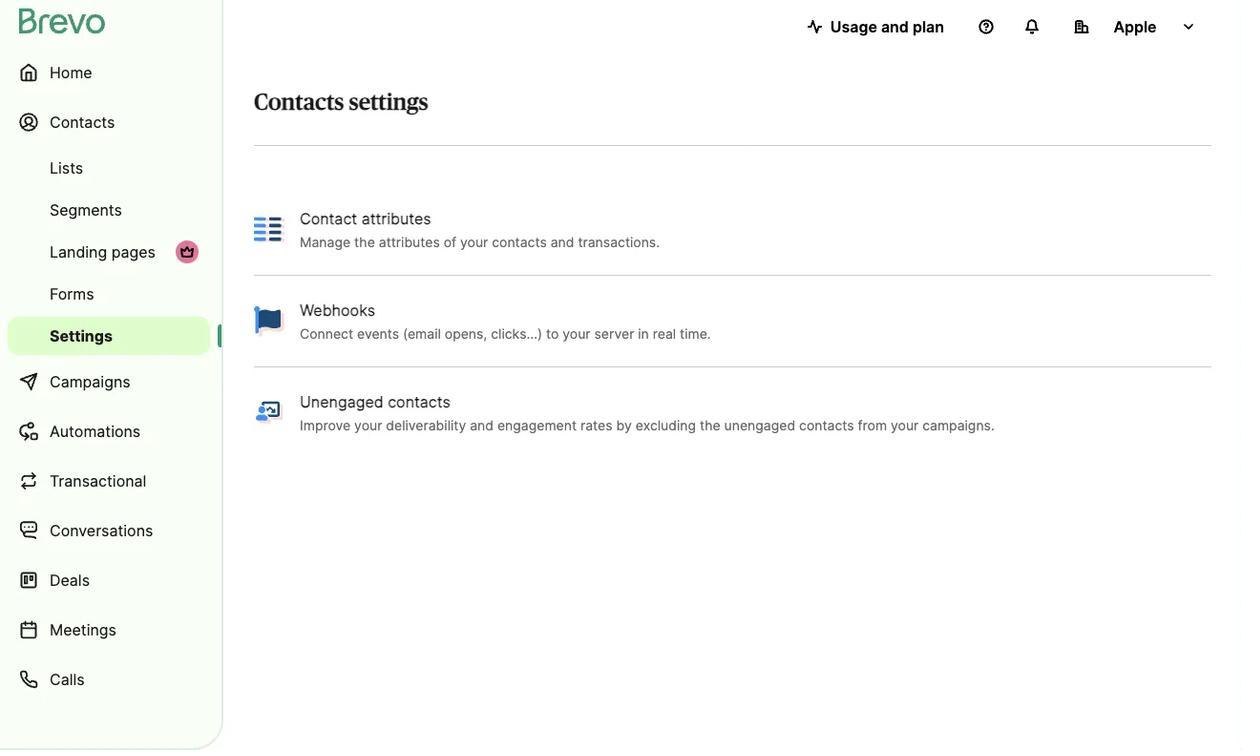 Task type: locate. For each thing, give the bounding box(es) containing it.
your right to
[[563, 325, 591, 342]]

1 horizontal spatial contacts
[[492, 234, 547, 250]]

your
[[460, 234, 488, 250], [563, 325, 591, 342], [354, 417, 382, 433], [891, 417, 919, 433]]

0 horizontal spatial contacts
[[388, 392, 451, 411]]

segments link
[[8, 191, 210, 229]]

forms link
[[8, 275, 210, 313]]

automations link
[[8, 409, 210, 455]]

contacts left settings
[[254, 92, 344, 115]]

excluding
[[636, 417, 696, 433]]

campaigns link
[[8, 359, 210, 405]]

of
[[444, 234, 457, 250]]

2 horizontal spatial contacts
[[799, 417, 854, 433]]

the right manage
[[354, 234, 375, 250]]

usage
[[831, 17, 878, 36]]

deals
[[50, 571, 90, 590]]

webhooks
[[300, 301, 376, 319]]

attributes left 'of'
[[379, 234, 440, 250]]

time.
[[680, 325, 711, 342]]

1 vertical spatial and
[[551, 234, 574, 250]]

0 vertical spatial the
[[354, 234, 375, 250]]

unengaged contacts improve your deliverability and engagement rates by excluding the unengaged contacts from your campaigns.
[[300, 392, 995, 433]]

usage and plan
[[831, 17, 945, 36]]

2 horizontal spatial and
[[881, 17, 909, 36]]

contacts for contacts
[[50, 113, 115, 131]]

contacts for contacts settings
[[254, 92, 344, 115]]

the right excluding on the bottom of page
[[700, 417, 721, 433]]

1 vertical spatial the
[[700, 417, 721, 433]]

plan
[[913, 17, 945, 36]]

your right 'of'
[[460, 234, 488, 250]]

0 horizontal spatial and
[[470, 417, 494, 433]]

and left engagement
[[470, 417, 494, 433]]

meetings
[[50, 621, 116, 639]]

2 vertical spatial contacts
[[799, 417, 854, 433]]

and inside button
[[881, 17, 909, 36]]

server
[[594, 325, 634, 342]]

0 horizontal spatial the
[[354, 234, 375, 250]]

transactions.
[[578, 234, 660, 250]]

clicks…)
[[491, 325, 543, 342]]

manage
[[300, 234, 351, 250]]

and left transactions.
[[551, 234, 574, 250]]

conversations
[[50, 521, 153, 540]]

the inside unengaged contacts improve your deliverability and engagement rates by excluding the unengaged contacts from your campaigns.
[[700, 417, 721, 433]]

1 horizontal spatial and
[[551, 234, 574, 250]]

unengaged
[[724, 417, 796, 433]]

1 vertical spatial contacts
[[388, 392, 451, 411]]

automations
[[50, 422, 141, 441]]

attributes
[[362, 209, 431, 228], [379, 234, 440, 250]]

deals link
[[8, 558, 210, 604]]

contacts link
[[8, 99, 210, 145]]

contacts left from
[[799, 417, 854, 433]]

0 vertical spatial contacts
[[492, 234, 547, 250]]

1 horizontal spatial the
[[700, 417, 721, 433]]

conversations link
[[8, 508, 210, 554]]

the inside contact attributes manage the attributes of your contacts and transactions.
[[354, 234, 375, 250]]

connect
[[300, 325, 353, 342]]

and
[[881, 17, 909, 36], [551, 234, 574, 250], [470, 417, 494, 433]]

home
[[50, 63, 92, 82]]

your right from
[[891, 417, 919, 433]]

1 horizontal spatial contacts
[[254, 92, 344, 115]]

contacts
[[254, 92, 344, 115], [50, 113, 115, 131]]

segments
[[50, 201, 122, 219]]

contacts up lists
[[50, 113, 115, 131]]

settings
[[50, 327, 113, 345]]

contacts right 'of'
[[492, 234, 547, 250]]

0 horizontal spatial contacts
[[50, 113, 115, 131]]

and left plan
[[881, 17, 909, 36]]

in
[[638, 325, 649, 342]]

contact
[[300, 209, 357, 228]]

rates
[[581, 417, 613, 433]]

landing
[[50, 243, 107, 261]]

0 vertical spatial and
[[881, 17, 909, 36]]

forms
[[50, 285, 94, 303]]

the
[[354, 234, 375, 250], [700, 417, 721, 433]]

contacts
[[492, 234, 547, 250], [388, 392, 451, 411], [799, 417, 854, 433]]

2 vertical spatial and
[[470, 417, 494, 433]]

attributes right 'contact'
[[362, 209, 431, 228]]

contacts up "deliverability"
[[388, 392, 451, 411]]



Task type: vqa. For each thing, say whether or not it's contained in the screenshot.
Before
no



Task type: describe. For each thing, give the bounding box(es) containing it.
unengaged
[[300, 392, 384, 411]]

from
[[858, 417, 887, 433]]

campaigns.
[[923, 417, 995, 433]]

to
[[546, 325, 559, 342]]

landing pages
[[50, 243, 156, 261]]

engagement
[[497, 417, 577, 433]]

0 vertical spatial attributes
[[362, 209, 431, 228]]

deliverability
[[386, 417, 466, 433]]

pages
[[111, 243, 156, 261]]

transactional link
[[8, 458, 210, 504]]

real
[[653, 325, 676, 342]]

lists link
[[8, 149, 210, 187]]

webhooks connect events (email opens, clicks…) to your server in real time.
[[300, 301, 711, 342]]

settings
[[349, 92, 428, 115]]

by
[[616, 417, 632, 433]]

your inside webhooks connect events (email opens, clicks…) to your server in real time.
[[563, 325, 591, 342]]

improve
[[300, 417, 351, 433]]

lists
[[50, 159, 83, 177]]

landing pages link
[[8, 233, 210, 271]]

and inside contact attributes manage the attributes of your contacts and transactions.
[[551, 234, 574, 250]]

settings link
[[8, 317, 210, 355]]

contacts inside contact attributes manage the attributes of your contacts and transactions.
[[492, 234, 547, 250]]

and inside unengaged contacts improve your deliverability and engagement rates by excluding the unengaged contacts from your campaigns.
[[470, 417, 494, 433]]

calls
[[50, 670, 85, 689]]

opens,
[[445, 325, 487, 342]]

1 vertical spatial attributes
[[379, 234, 440, 250]]

events
[[357, 325, 399, 342]]

your inside contact attributes manage the attributes of your contacts and transactions.
[[460, 234, 488, 250]]

contacts settings
[[254, 92, 428, 115]]

left___rvooi image
[[180, 244, 195, 260]]

apple button
[[1059, 8, 1212, 46]]

campaigns
[[50, 372, 130, 391]]

calls link
[[8, 657, 210, 703]]

(email
[[403, 325, 441, 342]]

your down unengaged
[[354, 417, 382, 433]]

home link
[[8, 50, 210, 96]]

transactional
[[50, 472, 146, 490]]

contact attributes manage the attributes of your contacts and transactions.
[[300, 209, 660, 250]]

apple
[[1114, 17, 1157, 36]]

meetings link
[[8, 607, 210, 653]]

usage and plan button
[[792, 8, 960, 46]]



